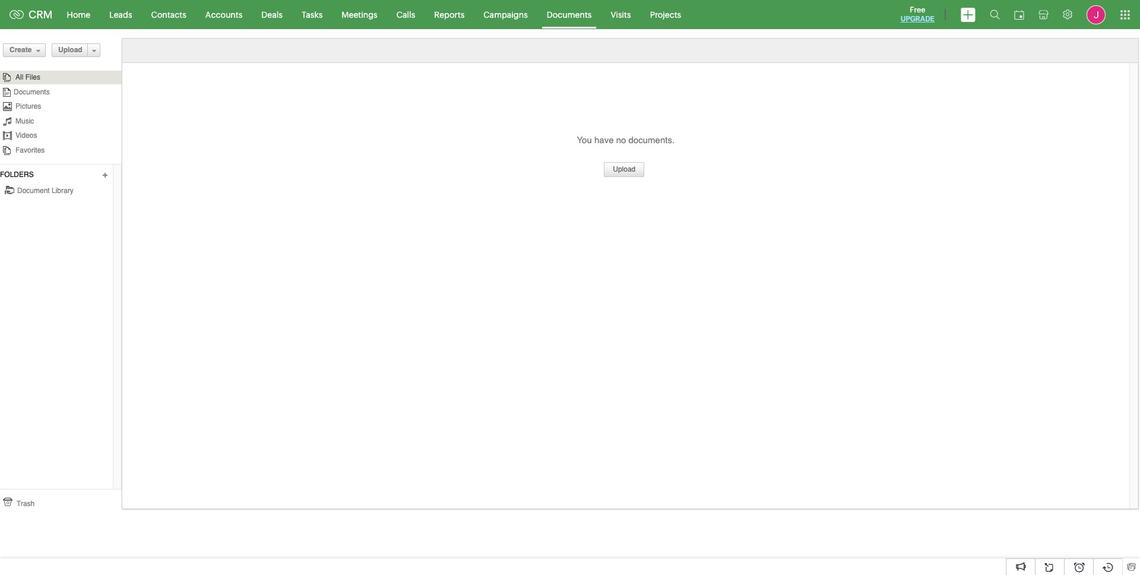Task type: vqa. For each thing, say whether or not it's contained in the screenshot.
Emails Link
no



Task type: describe. For each thing, give the bounding box(es) containing it.
documents link
[[538, 0, 602, 29]]

deals link
[[252, 0, 292, 29]]

create menu image
[[961, 7, 976, 22]]

reports link
[[425, 0, 474, 29]]

campaigns link
[[474, 0, 538, 29]]

calls link
[[387, 0, 425, 29]]

free
[[910, 5, 926, 14]]

home
[[67, 10, 90, 19]]

meetings link
[[332, 0, 387, 29]]

visits
[[611, 10, 631, 19]]

leads link
[[100, 0, 142, 29]]

deals
[[262, 10, 283, 19]]

crm link
[[10, 8, 53, 21]]

visits link
[[602, 0, 641, 29]]

upgrade
[[901, 15, 935, 23]]

accounts link
[[196, 0, 252, 29]]

projects
[[650, 10, 682, 19]]

leads
[[109, 10, 132, 19]]

home link
[[57, 0, 100, 29]]

search image
[[990, 10, 1001, 20]]

accounts
[[205, 10, 243, 19]]

profile element
[[1080, 0, 1113, 29]]

reports
[[434, 10, 465, 19]]



Task type: locate. For each thing, give the bounding box(es) containing it.
projects link
[[641, 0, 691, 29]]

calendar image
[[1015, 10, 1025, 19]]

profile image
[[1087, 5, 1106, 24]]

crm
[[29, 8, 53, 21]]

tasks
[[302, 10, 323, 19]]

create menu element
[[954, 0, 983, 29]]

search element
[[983, 0, 1008, 29]]

contacts link
[[142, 0, 196, 29]]

campaigns
[[484, 10, 528, 19]]

tasks link
[[292, 0, 332, 29]]

free upgrade
[[901, 5, 935, 23]]

documents
[[547, 10, 592, 19]]

meetings
[[342, 10, 378, 19]]

contacts
[[151, 10, 186, 19]]

calls
[[397, 10, 415, 19]]



